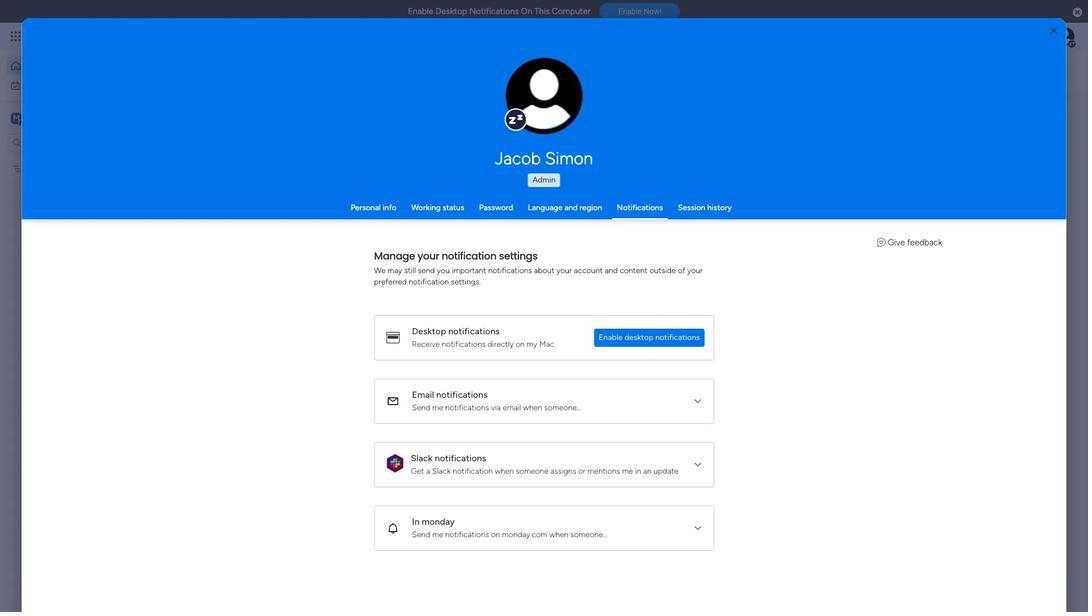 Task type: describe. For each thing, give the bounding box(es) containing it.
select product image
[[10, 31, 22, 42]]

send for in
[[412, 530, 430, 539]]

v2 user feedback image
[[877, 238, 886, 248]]

email
[[503, 403, 521, 412]]

about
[[534, 266, 555, 275]]

feedback
[[907, 238, 942, 248]]

language and region link
[[528, 203, 602, 213]]

enable for enable desktop notifications
[[599, 332, 623, 342]]

status
[[443, 203, 465, 213]]

home
[[26, 61, 48, 70]]

notifications inside manage your notification settings we may still send you important notifications about your account and content outside of your preferred notification settings.
[[488, 266, 532, 275]]

dapulse close image
[[1073, 7, 1083, 18]]

desktop notifications receive notifications directly on my mac
[[412, 326, 554, 349]]

workspace selection element
[[11, 111, 95, 126]]

manage your notification settings we may still send you important notifications about your account and content outside of your preferred notification settings.
[[374, 249, 703, 287]]

board
[[39, 164, 60, 173]]

work
[[38, 80, 55, 90]]

desktop inside desktop notifications receive notifications directly on my mac
[[412, 326, 446, 336]]

region
[[580, 203, 602, 213]]

get
[[411, 466, 424, 476]]

my work button
[[7, 76, 122, 94]]

change profile picture button
[[506, 58, 583, 135]]

an
[[643, 466, 652, 476]]

in monday send me notifications on monday.com when someone...
[[412, 516, 608, 539]]

workspace image
[[11, 112, 22, 124]]

session
[[678, 203, 706, 213]]

content
[[620, 266, 648, 275]]

enable desktop notifications on this computer
[[408, 6, 591, 16]]

settings
[[499, 249, 538, 263]]

enable for enable desktop notifications on this computer
[[408, 6, 434, 16]]

close image
[[1051, 26, 1058, 35]]

send for email
[[412, 403, 430, 412]]

1 vertical spatial notification
[[409, 277, 449, 287]]

when for monday
[[549, 530, 569, 539]]

info
[[383, 203, 397, 213]]

still
[[404, 266, 416, 275]]

give
[[888, 238, 905, 248]]

1 horizontal spatial notifications
[[617, 203, 663, 213]]

my
[[527, 339, 537, 349]]

send
[[418, 266, 435, 275]]

collaborating
[[427, 388, 481, 399]]

on for monday
[[491, 530, 500, 539]]

receive
[[412, 339, 440, 349]]

we
[[374, 266, 386, 275]]

on for notifications
[[516, 339, 525, 349]]

enable desktop notifications button
[[594, 328, 705, 347]]

account
[[574, 266, 603, 275]]

update
[[654, 466, 679, 476]]

computer
[[552, 6, 591, 16]]

manage
[[374, 249, 415, 263]]

of
[[678, 266, 685, 275]]

your right 'about'
[[557, 266, 572, 275]]

admin
[[533, 175, 556, 185]]

change profile picture
[[520, 102, 569, 120]]

my for my work
[[25, 80, 36, 90]]

when inside slack notifications get a slack notification when someone assigns or mentions me in an update
[[495, 466, 514, 476]]

notifications inside in monday send me notifications on monday.com when someone...
[[445, 530, 489, 539]]

important
[[452, 266, 486, 275]]

email
[[412, 389, 434, 400]]

working
[[411, 203, 441, 213]]

give feedback link
[[877, 238, 942, 248]]

outside
[[650, 266, 676, 275]]

preferred
[[374, 277, 407, 287]]

main
[[26, 113, 46, 123]]

my work
[[25, 80, 55, 90]]

0 vertical spatial notification
[[442, 249, 497, 263]]

picture
[[533, 112, 556, 120]]

mac
[[539, 339, 554, 349]]

me for notifications
[[432, 403, 443, 412]]

via
[[491, 403, 501, 412]]

jacob
[[495, 149, 541, 169]]

history
[[707, 203, 732, 213]]

when for notifications
[[523, 403, 542, 412]]

working status link
[[411, 203, 465, 213]]

directly
[[488, 339, 514, 349]]



Task type: vqa. For each thing, say whether or not it's contained in the screenshot.
send
yes



Task type: locate. For each thing, give the bounding box(es) containing it.
me down monday
[[432, 530, 443, 539]]

2 horizontal spatial and
[[605, 266, 618, 275]]

me inside in monday send me notifications on monday.com when someone...
[[432, 530, 443, 539]]

0 horizontal spatial and
[[389, 388, 404, 399]]

mentions
[[588, 466, 620, 476]]

settings.
[[451, 277, 481, 287]]

1 vertical spatial me
[[622, 466, 633, 476]]

invite your teammates and start collaborating
[[295, 388, 481, 399]]

my board list box
[[0, 156, 145, 331]]

Search in workspace field
[[24, 136, 95, 149]]

workspace
[[48, 113, 93, 123]]

on
[[516, 339, 525, 349], [491, 530, 500, 539]]

1 horizontal spatial on
[[516, 339, 525, 349]]

notification down send
[[409, 277, 449, 287]]

jacob simon
[[495, 149, 593, 169]]

enable now!
[[619, 7, 662, 16]]

on inside in monday send me notifications on monday.com when someone...
[[491, 530, 500, 539]]

this
[[535, 6, 550, 16]]

your up send
[[417, 249, 439, 263]]

my inside button
[[25, 80, 36, 90]]

when inside the email notifications send me notifications via email when someone...
[[523, 403, 542, 412]]

1 horizontal spatial and
[[565, 203, 578, 213]]

someone... for email notifications
[[544, 403, 582, 412]]

0 vertical spatial me
[[432, 403, 443, 412]]

notifications inside slack notifications get a slack notification when someone assigns or mentions me in an update
[[435, 453, 486, 463]]

1 vertical spatial on
[[491, 530, 500, 539]]

m
[[13, 113, 20, 123]]

profile
[[548, 102, 569, 111]]

2 vertical spatial and
[[389, 388, 404, 399]]

0 vertical spatial when
[[523, 403, 542, 412]]

enable inside enable desktop notifications button
[[599, 332, 623, 342]]

when left someone
[[495, 466, 514, 476]]

my left board
[[27, 164, 38, 173]]

email notifications send me notifications via email when someone...
[[412, 389, 582, 412]]

you
[[437, 266, 450, 275]]

when right the "monday.com"
[[549, 530, 569, 539]]

0 vertical spatial desktop
[[436, 6, 467, 16]]

2 vertical spatial notification
[[453, 466, 493, 476]]

my board
[[27, 164, 60, 173]]

1 vertical spatial slack
[[432, 466, 451, 476]]

0 vertical spatial my
[[25, 80, 36, 90]]

1 vertical spatial when
[[495, 466, 514, 476]]

monday.com
[[502, 530, 547, 539]]

when
[[523, 403, 542, 412], [495, 466, 514, 476], [549, 530, 569, 539]]

and left region
[[565, 203, 578, 213]]

simon
[[545, 149, 593, 169]]

on left 'my'
[[516, 339, 525, 349]]

session history
[[678, 203, 732, 213]]

slack up get
[[411, 453, 433, 463]]

0 horizontal spatial notifications
[[469, 6, 519, 16]]

desktop
[[625, 332, 654, 342]]

language and region
[[528, 203, 602, 213]]

me left in
[[622, 466, 633, 476]]

main workspace
[[26, 113, 93, 123]]

in
[[635, 466, 641, 476]]

on inside desktop notifications receive notifications directly on my mac
[[516, 339, 525, 349]]

jacob simon button
[[388, 149, 700, 169]]

home button
[[7, 57, 122, 75]]

and inside manage your notification settings we may still send you important notifications about your account and content outside of your preferred notification settings.
[[605, 266, 618, 275]]

slack right the "a"
[[432, 466, 451, 476]]

someone...
[[544, 403, 582, 412], [571, 530, 608, 539]]

language
[[528, 203, 563, 213]]

invite
[[295, 388, 318, 399]]

2 vertical spatial when
[[549, 530, 569, 539]]

me for monday
[[432, 530, 443, 539]]

notification right the "a"
[[453, 466, 493, 476]]

enable
[[408, 6, 434, 16], [619, 7, 642, 16], [599, 332, 623, 342]]

0 vertical spatial notifications
[[469, 6, 519, 16]]

notifications link
[[617, 203, 663, 213]]

1 vertical spatial desktop
[[412, 326, 446, 336]]

2 vertical spatial me
[[432, 530, 443, 539]]

enable inside enable now! button
[[619, 7, 642, 16]]

notifications right region
[[617, 203, 663, 213]]

me inside the email notifications send me notifications via email when someone...
[[432, 403, 443, 412]]

send down in
[[412, 530, 430, 539]]

on
[[521, 6, 532, 16]]

my inside list box
[[27, 164, 38, 173]]

enable now! button
[[600, 3, 680, 20]]

0 horizontal spatial when
[[495, 466, 514, 476]]

1 send from the top
[[412, 403, 430, 412]]

1 horizontal spatial when
[[523, 403, 542, 412]]

working status
[[411, 203, 465, 213]]

send
[[412, 403, 430, 412], [412, 530, 430, 539]]

and left content
[[605, 266, 618, 275]]

a
[[426, 466, 430, 476]]

send inside in monday send me notifications on monday.com when someone...
[[412, 530, 430, 539]]

1 vertical spatial someone...
[[571, 530, 608, 539]]

notification up important
[[442, 249, 497, 263]]

0 vertical spatial slack
[[411, 453, 433, 463]]

your right invite
[[320, 388, 338, 399]]

slack notifications get a slack notification when someone assigns or mentions me in an update
[[411, 453, 679, 476]]

2 horizontal spatial when
[[549, 530, 569, 539]]

0 vertical spatial send
[[412, 403, 430, 412]]

monday
[[422, 516, 455, 527]]

and left start
[[389, 388, 404, 399]]

slack
[[411, 453, 433, 463], [432, 466, 451, 476]]

give feedback
[[888, 238, 942, 248]]

now!
[[644, 7, 662, 16]]

may
[[388, 266, 402, 275]]

notification inside slack notifications get a slack notification when someone assigns or mentions me in an update
[[453, 466, 493, 476]]

when inside in monday send me notifications on monday.com when someone...
[[549, 530, 569, 539]]

in
[[412, 516, 420, 527]]

teammates
[[340, 388, 386, 399]]

someone
[[516, 466, 549, 476]]

0 horizontal spatial on
[[491, 530, 500, 539]]

1 vertical spatial and
[[605, 266, 618, 275]]

your right of
[[687, 266, 703, 275]]

send inside the email notifications send me notifications via email when someone...
[[412, 403, 430, 412]]

my for my board
[[27, 164, 38, 173]]

when right email
[[523, 403, 542, 412]]

2 send from the top
[[412, 530, 430, 539]]

or
[[578, 466, 586, 476]]

and
[[565, 203, 578, 213], [605, 266, 618, 275], [389, 388, 404, 399]]

1 vertical spatial send
[[412, 530, 430, 539]]

password
[[479, 203, 513, 213]]

enable for enable now!
[[619, 7, 642, 16]]

option
[[0, 158, 145, 160]]

me inside slack notifications get a slack notification when someone assigns or mentions me in an update
[[622, 466, 633, 476]]

notifications inside button
[[656, 332, 700, 342]]

0 vertical spatial and
[[565, 203, 578, 213]]

someone... for in monday
[[571, 530, 608, 539]]

notifications
[[488, 266, 532, 275], [448, 326, 500, 336], [656, 332, 700, 342], [442, 339, 486, 349], [436, 389, 488, 400], [445, 403, 489, 412], [435, 453, 486, 463], [445, 530, 489, 539]]

0 vertical spatial someone...
[[544, 403, 582, 412]]

start
[[406, 388, 425, 399]]

on left the "monday.com"
[[491, 530, 500, 539]]

notifications
[[469, 6, 519, 16], [617, 203, 663, 213]]

change
[[520, 102, 546, 111]]

notifications left on
[[469, 6, 519, 16]]

enable desktop notifications
[[599, 332, 700, 342]]

personal info link
[[351, 203, 397, 213]]

someone... inside the email notifications send me notifications via email when someone...
[[544, 403, 582, 412]]

desktop
[[436, 6, 467, 16], [412, 326, 446, 336]]

jacob simon image
[[1057, 27, 1075, 45]]

notification
[[442, 249, 497, 263], [409, 277, 449, 287], [453, 466, 493, 476]]

assigns
[[551, 466, 576, 476]]

me down email
[[432, 403, 443, 412]]

password link
[[479, 203, 513, 213]]

session history link
[[678, 203, 732, 213]]

personal info
[[351, 203, 397, 213]]

1 vertical spatial my
[[27, 164, 38, 173]]

1 vertical spatial notifications
[[617, 203, 663, 213]]

0 vertical spatial on
[[516, 339, 525, 349]]

my left work
[[25, 80, 36, 90]]

your
[[417, 249, 439, 263], [557, 266, 572, 275], [687, 266, 703, 275], [320, 388, 338, 399]]

send down email
[[412, 403, 430, 412]]

someone... inside in monday send me notifications on monday.com when someone...
[[571, 530, 608, 539]]

personal
[[351, 203, 381, 213]]



